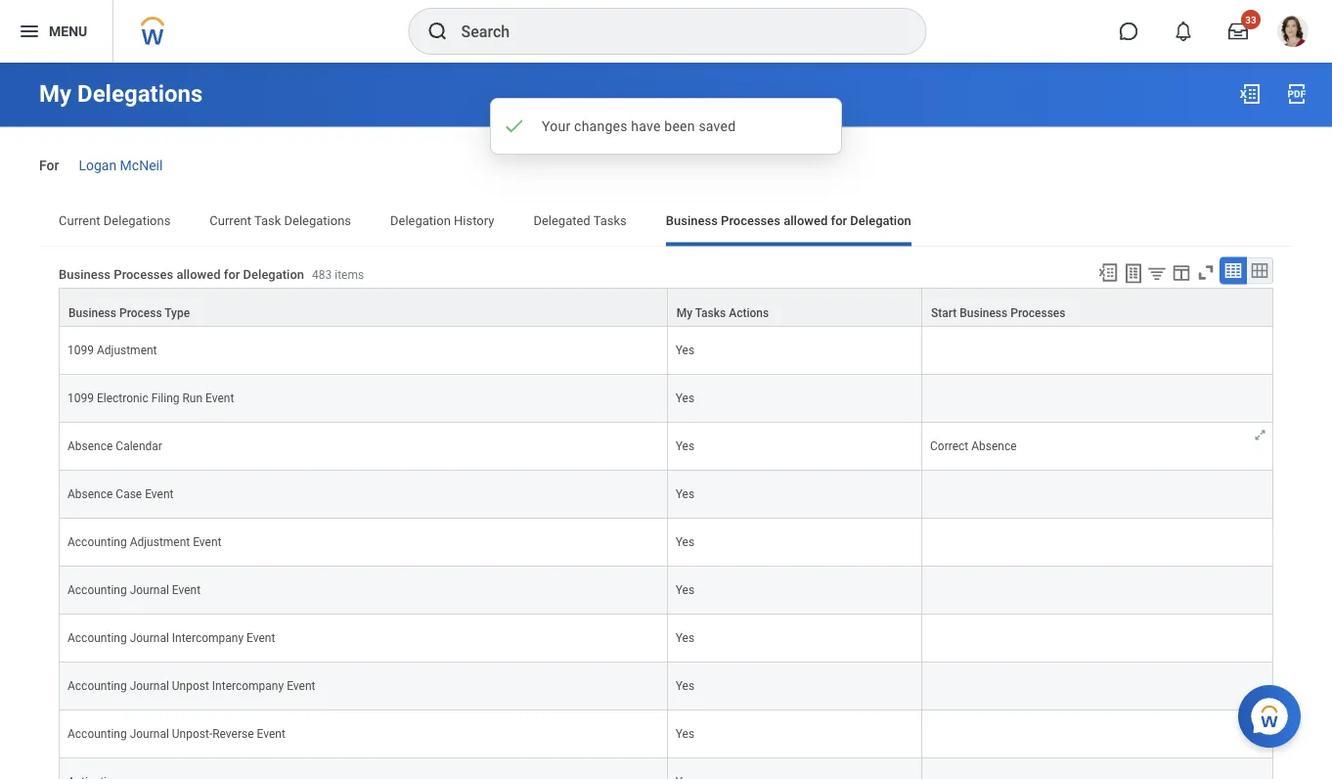 Task type: locate. For each thing, give the bounding box(es) containing it.
history
[[454, 213, 495, 228]]

export to excel image
[[1098, 262, 1120, 283]]

case
[[116, 487, 142, 500]]

start
[[932, 306, 957, 319]]

grow image
[[1254, 427, 1268, 442]]

1 horizontal spatial for
[[831, 213, 848, 228]]

4 accounting from the top
[[68, 679, 127, 692]]

allowed for business processes allowed for delegation
[[784, 213, 828, 228]]

0 horizontal spatial for
[[224, 267, 240, 281]]

2 1099 from the top
[[68, 391, 94, 405]]

483
[[312, 268, 332, 281]]

absence right the correct
[[972, 439, 1017, 452]]

tasks
[[594, 213, 627, 228], [696, 306, 726, 319]]

33
[[1246, 14, 1257, 25]]

33 button
[[1217, 10, 1261, 53]]

accounting down accounting journal intercompany event
[[68, 679, 127, 692]]

1 horizontal spatial tasks
[[696, 306, 726, 319]]

journal
[[130, 583, 169, 596], [130, 631, 169, 644], [130, 679, 169, 692], [130, 726, 169, 740]]

1 cell from the top
[[923, 326, 1274, 374]]

processes
[[721, 213, 781, 228], [114, 267, 173, 281], [1011, 306, 1066, 319]]

cell
[[923, 326, 1274, 374], [923, 374, 1274, 422], [923, 470, 1274, 518], [923, 518, 1274, 566], [923, 566, 1274, 614], [923, 614, 1274, 662], [923, 662, 1274, 710], [923, 710, 1274, 758], [923, 758, 1274, 779]]

1 horizontal spatial allowed
[[784, 213, 828, 228]]

cell for absence case event
[[923, 470, 1274, 518]]

row containing accounting journal event
[[59, 566, 1274, 614]]

tab list containing current delegations
[[39, 199, 1294, 246]]

unpost-
[[172, 726, 213, 740]]

0 vertical spatial for
[[831, 213, 848, 228]]

yes for absence case event
[[676, 487, 695, 500]]

journal left unpost-
[[130, 726, 169, 740]]

0 vertical spatial 1099
[[68, 343, 94, 357]]

current task delegations
[[210, 213, 351, 228]]

allowed up the type
[[177, 267, 221, 281]]

journal left unpost
[[130, 679, 169, 692]]

Search Workday  search field
[[461, 10, 886, 53]]

business down been
[[666, 213, 718, 228]]

my delegations main content
[[0, 63, 1333, 779]]

6 row from the top
[[59, 518, 1274, 566]]

0 vertical spatial tasks
[[594, 213, 627, 228]]

my for my tasks actions
[[677, 306, 693, 319]]

tasks right the delegated
[[594, 213, 627, 228]]

yes for 1099 adjustment
[[676, 343, 695, 357]]

8 cell from the top
[[923, 710, 1274, 758]]

1099 left electronic
[[68, 391, 94, 405]]

5 yes from the top
[[676, 535, 695, 548]]

tasks for my
[[696, 306, 726, 319]]

yes
[[676, 343, 695, 357], [676, 391, 695, 405], [676, 439, 695, 452], [676, 487, 695, 500], [676, 535, 695, 548], [676, 583, 695, 596], [676, 631, 695, 644], [676, 679, 695, 692], [676, 726, 695, 740]]

7 row from the top
[[59, 566, 1274, 614]]

current delegations
[[59, 213, 171, 228]]

toolbar inside my delegations main content
[[1089, 257, 1274, 287]]

allowed up my tasks actions popup button
[[784, 213, 828, 228]]

table image
[[1224, 261, 1244, 280]]

1 1099 from the top
[[68, 343, 94, 357]]

accounting for accounting journal intercompany event
[[68, 631, 127, 644]]

0 horizontal spatial processes
[[114, 267, 173, 281]]

business
[[666, 213, 718, 228], [59, 267, 111, 281], [69, 306, 116, 319], [960, 306, 1008, 319]]

business inside tab list
[[666, 213, 718, 228]]

accounting
[[68, 535, 127, 548], [68, 583, 127, 596], [68, 631, 127, 644], [68, 679, 127, 692], [68, 726, 127, 740]]

3 accounting from the top
[[68, 631, 127, 644]]

8 yes from the top
[[676, 679, 695, 692]]

current down logan
[[59, 213, 100, 228]]

mcneil
[[120, 157, 163, 173]]

2 horizontal spatial processes
[[1011, 306, 1066, 319]]

delegated
[[534, 213, 591, 228]]

journal down accounting adjustment event
[[130, 583, 169, 596]]

1 vertical spatial my
[[677, 306, 693, 319]]

accounting journal event
[[68, 583, 201, 596]]

yes for accounting journal intercompany event
[[676, 631, 695, 644]]

0 vertical spatial my
[[39, 80, 72, 108]]

5 row from the top
[[59, 470, 1274, 518]]

2 vertical spatial processes
[[1011, 306, 1066, 319]]

processes for business processes allowed for delegation 483 items
[[114, 267, 173, 281]]

my inside popup button
[[677, 306, 693, 319]]

4 journal from the top
[[130, 726, 169, 740]]

check image
[[503, 115, 527, 138]]

delegations down mcneil
[[104, 213, 171, 228]]

row containing absence calendar
[[59, 422, 1274, 470]]

delegations
[[77, 80, 203, 108], [104, 213, 171, 228], [284, 213, 351, 228]]

delegation
[[391, 213, 451, 228], [851, 213, 912, 228], [243, 267, 304, 281]]

processes right start
[[1011, 306, 1066, 319]]

type
[[165, 306, 190, 319]]

9 cell from the top
[[923, 758, 1274, 779]]

3 yes from the top
[[676, 439, 695, 452]]

6 cell from the top
[[923, 614, 1274, 662]]

allowed for business processes allowed for delegation 483 items
[[177, 267, 221, 281]]

tab list inside my delegations main content
[[39, 199, 1294, 246]]

1 vertical spatial 1099
[[68, 391, 94, 405]]

1 journal from the top
[[130, 583, 169, 596]]

absence left 'calendar'
[[68, 439, 113, 452]]

absence calendar
[[68, 439, 162, 452]]

1 vertical spatial tasks
[[696, 306, 726, 319]]

delegation history
[[391, 213, 495, 228]]

business for business processes allowed for delegation
[[666, 213, 718, 228]]

for
[[39, 157, 59, 173]]

1 vertical spatial adjustment
[[130, 535, 190, 548]]

journal for unpost-
[[130, 726, 169, 740]]

2 journal from the top
[[130, 631, 169, 644]]

my down menu dropdown button
[[39, 80, 72, 108]]

7 yes from the top
[[676, 631, 695, 644]]

for down current task delegations
[[224, 267, 240, 281]]

my delegations
[[39, 80, 203, 108]]

2 horizontal spatial delegation
[[851, 213, 912, 228]]

3 row from the top
[[59, 374, 1274, 422]]

for for business processes allowed for delegation
[[831, 213, 848, 228]]

6 yes from the top
[[676, 583, 695, 596]]

for up my tasks actions popup button
[[831, 213, 848, 228]]

absence
[[68, 439, 113, 452], [972, 439, 1017, 452], [68, 487, 113, 500]]

current
[[59, 213, 100, 228], [210, 213, 251, 228]]

3 journal from the top
[[130, 679, 169, 692]]

1099
[[68, 343, 94, 357], [68, 391, 94, 405]]

1 row from the top
[[59, 287, 1274, 326]]

adjustment
[[97, 343, 157, 357], [130, 535, 190, 548]]

2 yes from the top
[[676, 391, 695, 405]]

0 horizontal spatial tasks
[[594, 213, 627, 228]]

0 vertical spatial processes
[[721, 213, 781, 228]]

row containing accounting journal unpost-reverse event
[[59, 710, 1274, 758]]

processes for business processes allowed for delegation
[[721, 213, 781, 228]]

row containing accounting journal intercompany event
[[59, 614, 1274, 662]]

intercompany up reverse
[[212, 679, 284, 692]]

filing
[[151, 391, 180, 405]]

journal down accounting journal event
[[130, 631, 169, 644]]

click to view/edit grid preferences image
[[1171, 262, 1193, 283]]

accounting for accounting journal event
[[68, 583, 127, 596]]

1 accounting from the top
[[68, 535, 127, 548]]

have
[[632, 118, 661, 134]]

toolbar
[[1089, 257, 1274, 287]]

1099 down business process type
[[68, 343, 94, 357]]

1 current from the left
[[59, 213, 100, 228]]

8 row from the top
[[59, 614, 1274, 662]]

accounting down accounting adjustment event
[[68, 583, 127, 596]]

justify image
[[18, 20, 41, 43]]

accounting for accounting journal unpost intercompany event
[[68, 679, 127, 692]]

2 current from the left
[[210, 213, 251, 228]]

1 horizontal spatial my
[[677, 306, 693, 319]]

4 row from the top
[[59, 422, 1274, 470]]

my
[[39, 80, 72, 108], [677, 306, 693, 319]]

accounting down absence case event
[[68, 535, 127, 548]]

accounting journal unpost intercompany event
[[68, 679, 316, 692]]

current left task
[[210, 213, 251, 228]]

processes up process
[[114, 267, 173, 281]]

4 yes from the top
[[676, 487, 695, 500]]

7 cell from the top
[[923, 662, 1274, 710]]

yes for absence calendar
[[676, 439, 695, 452]]

changes
[[575, 118, 628, 134]]

my left "actions" at the top of the page
[[677, 306, 693, 319]]

2 accounting from the top
[[68, 583, 127, 596]]

for inside tab list
[[831, 213, 848, 228]]

my for my delegations
[[39, 80, 72, 108]]

delegations up mcneil
[[77, 80, 203, 108]]

saved
[[699, 118, 736, 134]]

cell for accounting journal unpost-reverse event
[[923, 710, 1274, 758]]

accounting down accounting journal event
[[68, 631, 127, 644]]

row
[[59, 287, 1274, 326], [59, 326, 1274, 374], [59, 374, 1274, 422], [59, 422, 1274, 470], [59, 470, 1274, 518], [59, 518, 1274, 566], [59, 566, 1274, 614], [59, 614, 1274, 662], [59, 662, 1274, 710], [59, 710, 1274, 758], [59, 758, 1274, 779]]

2 row from the top
[[59, 326, 1274, 374]]

tab list
[[39, 199, 1294, 246]]

processes up "actions" at the top of the page
[[721, 213, 781, 228]]

business processes allowed for delegation
[[666, 213, 912, 228]]

0 horizontal spatial allowed
[[177, 267, 221, 281]]

accounting for accounting journal unpost-reverse event
[[68, 726, 127, 740]]

business up 1099 adjustment at the top of page
[[69, 306, 116, 319]]

unpost
[[172, 679, 209, 692]]

profile logan mcneil image
[[1278, 16, 1309, 51]]

4 cell from the top
[[923, 518, 1274, 566]]

adjustment down business process type
[[97, 343, 157, 357]]

0 horizontal spatial delegation
[[243, 267, 304, 281]]

event
[[206, 391, 234, 405], [145, 487, 174, 500], [193, 535, 222, 548], [172, 583, 201, 596], [247, 631, 275, 644], [287, 679, 316, 692], [257, 726, 286, 740]]

10 row from the top
[[59, 710, 1274, 758]]

adjustment up accounting journal event
[[130, 535, 190, 548]]

business process type button
[[60, 288, 667, 325]]

1 vertical spatial processes
[[114, 267, 173, 281]]

0 horizontal spatial current
[[59, 213, 100, 228]]

menu button
[[0, 0, 113, 63]]

for
[[831, 213, 848, 228], [224, 267, 240, 281]]

yes for accounting journal event
[[676, 583, 695, 596]]

delegations for current delegations
[[104, 213, 171, 228]]

5 cell from the top
[[923, 566, 1274, 614]]

tasks inside popup button
[[696, 306, 726, 319]]

business up business process type
[[59, 267, 111, 281]]

allowed
[[784, 213, 828, 228], [177, 267, 221, 281]]

0 vertical spatial allowed
[[784, 213, 828, 228]]

logan
[[79, 157, 117, 173]]

correct absence
[[931, 439, 1017, 452]]

1 yes from the top
[[676, 343, 695, 357]]

accounting left unpost-
[[68, 726, 127, 740]]

your
[[542, 118, 571, 134]]

2 cell from the top
[[923, 374, 1274, 422]]

1 vertical spatial allowed
[[177, 267, 221, 281]]

1 horizontal spatial delegation
[[391, 213, 451, 228]]

absence left case
[[68, 487, 113, 500]]

3 cell from the top
[[923, 470, 1274, 518]]

tasks left "actions" at the top of the page
[[696, 306, 726, 319]]

absence inside cell
[[972, 439, 1017, 452]]

intercompany
[[172, 631, 244, 644], [212, 679, 284, 692]]

0 horizontal spatial my
[[39, 80, 72, 108]]

1 horizontal spatial processes
[[721, 213, 781, 228]]

1 horizontal spatial current
[[210, 213, 251, 228]]

export to worksheets image
[[1123, 262, 1146, 285]]

correct
[[931, 439, 969, 452]]

9 yes from the top
[[676, 726, 695, 740]]

1 vertical spatial for
[[224, 267, 240, 281]]

5 accounting from the top
[[68, 726, 127, 740]]

cell for accounting adjustment event
[[923, 518, 1274, 566]]

0 vertical spatial adjustment
[[97, 343, 157, 357]]

9 row from the top
[[59, 662, 1274, 710]]

intercompany up 'accounting journal unpost intercompany event'
[[172, 631, 244, 644]]



Task type: vqa. For each thing, say whether or not it's contained in the screenshot.
Project Management Internal Certification - Workday Learning - (Issued by Learning) grid
no



Task type: describe. For each thing, give the bounding box(es) containing it.
cell for 1099 electronic filing run event
[[923, 374, 1274, 422]]

yes for accounting adjustment event
[[676, 535, 695, 548]]

yes for accounting journal unpost-reverse event
[[676, 726, 695, 740]]

export to excel image
[[1239, 82, 1262, 106]]

cell for 1099 adjustment
[[923, 326, 1274, 374]]

journal for intercompany
[[130, 631, 169, 644]]

been
[[665, 118, 696, 134]]

11 row from the top
[[59, 758, 1274, 779]]

expand table image
[[1251, 261, 1270, 280]]

view printable version (pdf) image
[[1286, 82, 1309, 106]]

items
[[335, 268, 364, 281]]

adjustment for accounting
[[130, 535, 190, 548]]

reverse
[[213, 726, 254, 740]]

start business processes
[[932, 306, 1066, 319]]

cell for accounting journal unpost intercompany event
[[923, 662, 1274, 710]]

row containing business process type
[[59, 287, 1274, 326]]

accounting journal intercompany event
[[68, 631, 275, 644]]

correct absence cell
[[923, 422, 1274, 470]]

absence for absence case event
[[68, 487, 113, 500]]

yes for accounting journal unpost intercompany event
[[676, 679, 695, 692]]

processes inside popup button
[[1011, 306, 1066, 319]]

journal for event
[[130, 583, 169, 596]]

1099 for 1099 adjustment
[[68, 343, 94, 357]]

cell for accounting journal intercompany event
[[923, 614, 1274, 662]]

menu
[[49, 23, 87, 39]]

0 vertical spatial intercompany
[[172, 631, 244, 644]]

row containing accounting adjustment event
[[59, 518, 1274, 566]]

actions
[[729, 306, 769, 319]]

electronic
[[97, 391, 149, 405]]

your changes have been saved
[[542, 118, 736, 134]]

business processes allowed for delegation 483 items
[[59, 267, 364, 281]]

journal for unpost
[[130, 679, 169, 692]]

row containing absence case event
[[59, 470, 1274, 518]]

row containing accounting journal unpost intercompany event
[[59, 662, 1274, 710]]

accounting journal unpost-reverse event
[[68, 726, 286, 740]]

current for current delegations
[[59, 213, 100, 228]]

fullscreen image
[[1196, 262, 1217, 283]]

row containing 1099 electronic filing run event
[[59, 374, 1274, 422]]

absence for absence calendar
[[68, 439, 113, 452]]

delegation for business processes allowed for delegation 483 items
[[243, 267, 304, 281]]

notifications large image
[[1174, 22, 1194, 41]]

delegations for my delegations
[[77, 80, 203, 108]]

business right start
[[960, 306, 1008, 319]]

inbox large image
[[1229, 22, 1249, 41]]

absence case event
[[68, 487, 174, 500]]

search image
[[426, 20, 450, 43]]

logan mcneil link
[[79, 153, 163, 173]]

1099 for 1099 electronic filing run event
[[68, 391, 94, 405]]

select to filter grid data image
[[1147, 263, 1169, 283]]

run
[[182, 391, 203, 405]]

current for current task delegations
[[210, 213, 251, 228]]

task
[[254, 213, 281, 228]]

business for business process type
[[69, 306, 116, 319]]

accounting for accounting adjustment event
[[68, 535, 127, 548]]

start business processes button
[[923, 288, 1273, 325]]

for for business processes allowed for delegation 483 items
[[224, 267, 240, 281]]

business for business processes allowed for delegation 483 items
[[59, 267, 111, 281]]

yes for 1099 electronic filing run event
[[676, 391, 695, 405]]

notification dialog
[[490, 98, 843, 155]]

1099 electronic filing run event
[[68, 391, 234, 405]]

delegated tasks
[[534, 213, 627, 228]]

adjustment for 1099
[[97, 343, 157, 357]]

cell for accounting journal event
[[923, 566, 1274, 614]]

row containing 1099 adjustment
[[59, 326, 1274, 374]]

accounting adjustment event
[[68, 535, 222, 548]]

business process type
[[69, 306, 190, 319]]

delegations right task
[[284, 213, 351, 228]]

calendar
[[116, 439, 162, 452]]

1 vertical spatial intercompany
[[212, 679, 284, 692]]

my tasks actions button
[[668, 288, 922, 325]]

logan mcneil
[[79, 157, 163, 173]]

tasks for delegated
[[594, 213, 627, 228]]

process
[[119, 306, 162, 319]]

1099 adjustment
[[68, 343, 157, 357]]

my tasks actions
[[677, 306, 769, 319]]

delegation for business processes allowed for delegation
[[851, 213, 912, 228]]



